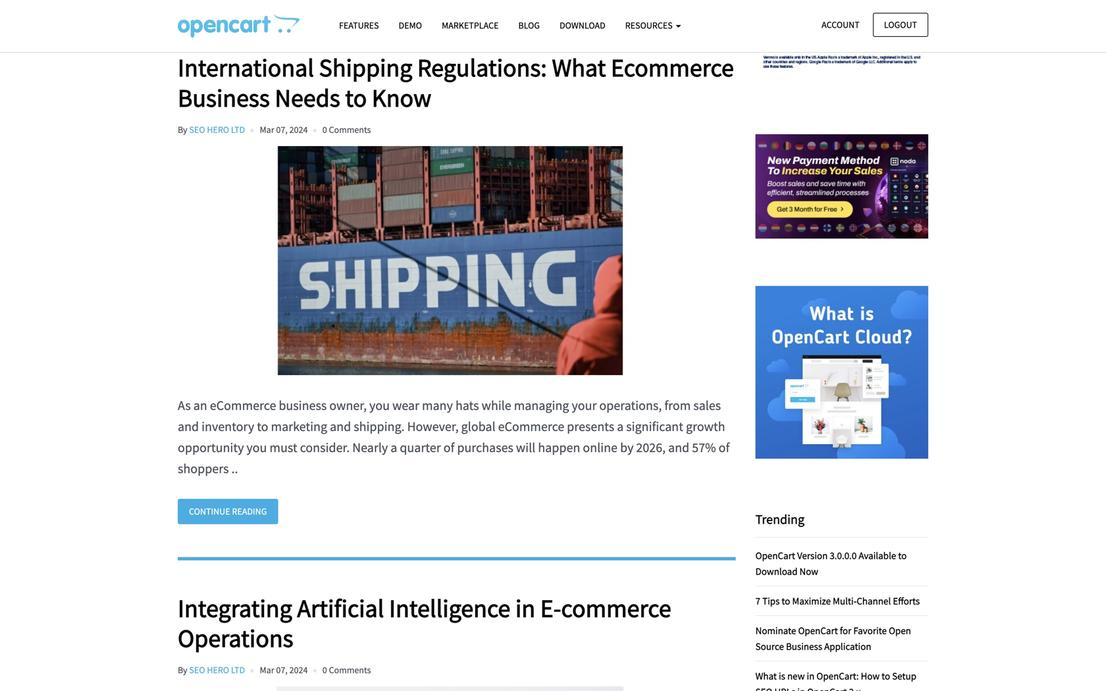 Task type: locate. For each thing, give the bounding box(es) containing it.
1 vertical spatial mar 07, 2024
[[260, 664, 308, 676]]

0 down the artificial
[[322, 664, 327, 676]]

1 by from the top
[[178, 124, 187, 136]]

1 vertical spatial seo hero ltd link
[[189, 664, 245, 676]]

1 horizontal spatial and
[[330, 418, 351, 435]]

1 vertical spatial mar
[[260, 664, 274, 676]]

mar 07, 2024 for operations
[[260, 664, 308, 676]]

1 vertical spatial seo
[[189, 664, 205, 676]]

mar
[[260, 124, 274, 136], [260, 664, 274, 676]]

1 vertical spatial 0
[[322, 664, 327, 676]]

marketplace
[[442, 19, 499, 31]]

opencart down opencart:
[[807, 686, 847, 691]]

07, for needs
[[276, 124, 288, 136]]

0 comments down the artificial
[[322, 664, 371, 676]]

2 mar 07, 2024 from the top
[[260, 664, 308, 676]]

for
[[840, 624, 852, 637]]

2 07, from the top
[[276, 664, 288, 676]]

3.x
[[849, 686, 861, 691]]

mar down operations
[[260, 664, 274, 676]]

nearly
[[352, 439, 388, 456]]

mar 07, 2024 down needs on the top of page
[[260, 124, 308, 136]]

download up tips
[[756, 565, 798, 578]]

know
[[372, 82, 431, 113]]

as
[[178, 397, 191, 414]]

0 horizontal spatial in
[[515, 593, 535, 624]]

1 seo hero ltd link from the top
[[189, 124, 245, 136]]

seo hero ltd link
[[189, 124, 245, 136], [189, 664, 245, 676]]

1 0 comments from the top
[[322, 124, 371, 136]]

1 horizontal spatial download
[[756, 565, 798, 578]]

0 vertical spatial by seo hero ltd
[[178, 124, 245, 136]]

efforts
[[893, 595, 920, 607]]

to inside 'international shipping regulations: what ecommerce business needs to know'
[[345, 82, 367, 113]]

ltd down operations
[[231, 664, 245, 676]]

shipping
[[319, 52, 412, 83]]

0 vertical spatial business
[[178, 82, 270, 113]]

of
[[444, 439, 455, 456], [719, 439, 730, 456]]

0 vertical spatial in
[[515, 593, 535, 624]]

shoppers
[[178, 461, 229, 477]]

of right 57%
[[719, 439, 730, 456]]

0 vertical spatial you
[[369, 397, 390, 414]]

ltd down international
[[231, 124, 245, 136]]

0 for operations
[[322, 664, 327, 676]]

nominate opencart for favorite open source business application link
[[756, 624, 911, 653]]

mar for operations
[[260, 664, 274, 676]]

1 by seo hero ltd from the top
[[178, 124, 245, 136]]

0 comments for operations
[[322, 664, 371, 676]]

available
[[859, 549, 896, 562]]

1 vertical spatial by seo hero ltd
[[178, 664, 245, 676]]

2 horizontal spatial in
[[807, 670, 815, 682]]

comments down needs on the top of page
[[329, 124, 371, 136]]

1 mar from the top
[[260, 124, 274, 136]]

integrating
[[178, 593, 292, 624]]

mar 07, 2024
[[260, 124, 308, 136], [260, 664, 308, 676]]

1 hero from the top
[[207, 124, 229, 136]]

1 horizontal spatial business
[[786, 640, 822, 653]]

download right blog
[[560, 19, 606, 31]]

noda image
[[756, 100, 928, 273]]

hero
[[207, 124, 229, 136], [207, 664, 229, 676]]

0 comments down needs on the top of page
[[322, 124, 371, 136]]

to right how
[[882, 670, 890, 682]]

2 seo hero ltd link from the top
[[189, 664, 245, 676]]

0 vertical spatial seo hero ltd link
[[189, 124, 245, 136]]

2 of from the left
[[719, 439, 730, 456]]

0 horizontal spatial and
[[178, 418, 199, 435]]

ecommerce
[[210, 397, 276, 414], [498, 418, 564, 435]]

2 0 comments from the top
[[322, 664, 371, 676]]

nominate opencart for favorite open source business application
[[756, 624, 911, 653]]

0 vertical spatial mar
[[260, 124, 274, 136]]

2 ltd from the top
[[231, 664, 245, 676]]

1 vertical spatial ecommerce
[[498, 418, 564, 435]]

however,
[[407, 418, 459, 435]]

0 vertical spatial 07,
[[276, 124, 288, 136]]

0 vertical spatial ltd
[[231, 124, 245, 136]]

0 horizontal spatial you
[[247, 439, 267, 456]]

2024
[[289, 124, 308, 136], [289, 664, 308, 676]]

opencart - blog image
[[178, 14, 300, 38]]

2 by seo hero ltd from the top
[[178, 664, 245, 676]]

0 vertical spatial comments
[[329, 124, 371, 136]]

0
[[322, 124, 327, 136], [322, 664, 327, 676]]

download link
[[550, 14, 615, 37]]

0 vertical spatial 0 comments
[[322, 124, 371, 136]]

1 vertical spatial comments
[[329, 664, 371, 676]]

2 vertical spatial seo
[[756, 686, 773, 691]]

continue
[[189, 506, 230, 518]]

2 hero from the top
[[207, 664, 229, 676]]

2 0 from the top
[[322, 664, 327, 676]]

07,
[[276, 124, 288, 136], [276, 664, 288, 676]]

paypal blog image
[[756, 0, 928, 87]]

integrating artificial intelligence in e-commerce operations image
[[178, 687, 723, 691]]

0 vertical spatial what
[[552, 52, 606, 83]]

inventory
[[202, 418, 254, 435]]

to right inventory
[[257, 418, 268, 435]]

seo for international shipping regulations: what ecommerce business needs to know
[[189, 124, 205, 136]]

0 vertical spatial 0
[[322, 124, 327, 136]]

a up by
[[617, 418, 624, 435]]

1 comments from the top
[[329, 124, 371, 136]]

artificial
[[297, 593, 384, 624]]

mar 07, 2024 down operations
[[260, 664, 308, 676]]

happen
[[538, 439, 580, 456]]

in for e-
[[515, 593, 535, 624]]

to inside as an ecommerce business owner, you wear many hats while managing your operations, from sales and inventory to marketing and shipping. however, global ecommerce presents a significant growth opportunity you must consider. nearly a quarter of purchases will happen online by 2026, and 57% of shoppers ..
[[257, 418, 268, 435]]

1 horizontal spatial you
[[369, 397, 390, 414]]

1 horizontal spatial what
[[756, 670, 777, 682]]

in left e-
[[515, 593, 535, 624]]

ltd
[[231, 124, 245, 136], [231, 664, 245, 676]]

you left the must
[[247, 439, 267, 456]]

in down the new
[[797, 686, 805, 691]]

and down as
[[178, 418, 199, 435]]

2 by from the top
[[178, 664, 187, 676]]

what left is
[[756, 670, 777, 682]]

comments for needs
[[329, 124, 371, 136]]

07, down operations
[[276, 664, 288, 676]]

comments down the artificial
[[329, 664, 371, 676]]

2 vertical spatial opencart
[[807, 686, 847, 691]]

consider.
[[300, 439, 350, 456]]

0 vertical spatial ecommerce
[[210, 397, 276, 414]]

0 horizontal spatial a
[[391, 439, 397, 456]]

1 vertical spatial what
[[756, 670, 777, 682]]

of down however,
[[444, 439, 455, 456]]

business
[[279, 397, 327, 414]]

1 vertical spatial 07,
[[276, 664, 288, 676]]

0 vertical spatial hero
[[207, 124, 229, 136]]

nominate
[[756, 624, 796, 637]]

1 2024 from the top
[[289, 124, 308, 136]]

0 vertical spatial mar 07, 2024
[[260, 124, 308, 136]]

opencart left "for"
[[798, 624, 838, 637]]

57%
[[692, 439, 716, 456]]

0 horizontal spatial business
[[178, 82, 270, 113]]

1 vertical spatial 0 comments
[[322, 664, 371, 676]]

and down owner,
[[330, 418, 351, 435]]

0 down needs on the top of page
[[322, 124, 327, 136]]

to right available
[[898, 549, 907, 562]]

regulations:
[[417, 52, 547, 83]]

1 vertical spatial in
[[807, 670, 815, 682]]

..
[[231, 461, 238, 477]]

0 horizontal spatial download
[[560, 19, 606, 31]]

owner,
[[329, 397, 367, 414]]

hero for integrating artificial intelligence in e-commerce operations
[[207, 664, 229, 676]]

ecommerce up inventory
[[210, 397, 276, 414]]

0 vertical spatial opencart
[[756, 549, 795, 562]]

seo
[[189, 124, 205, 136], [189, 664, 205, 676], [756, 686, 773, 691]]

in
[[515, 593, 535, 624], [807, 670, 815, 682], [797, 686, 805, 691]]

2 vertical spatial in
[[797, 686, 805, 691]]

0 horizontal spatial what
[[552, 52, 606, 83]]

2 mar from the top
[[260, 664, 274, 676]]

quarter
[[400, 439, 441, 456]]

commerce
[[561, 593, 671, 624]]

in inside integrating artificial intelligence in e-commerce operations
[[515, 593, 535, 624]]

what down download link
[[552, 52, 606, 83]]

0 comments
[[322, 124, 371, 136], [322, 664, 371, 676]]

0 vertical spatial 2024
[[289, 124, 308, 136]]

to left 'know'
[[345, 82, 367, 113]]

in right the new
[[807, 670, 815, 682]]

a right nearly
[[391, 439, 397, 456]]

by
[[178, 124, 187, 136], [178, 664, 187, 676]]

opencart version 3.0.0.0 available to download now link
[[756, 549, 907, 578]]

1 vertical spatial by
[[178, 664, 187, 676]]

what inside 'international shipping regulations: what ecommerce business needs to know'
[[552, 52, 606, 83]]

from
[[664, 397, 691, 414]]

seo hero ltd link for international shipping regulations: what ecommerce business needs to know
[[189, 124, 245, 136]]

1 vertical spatial business
[[786, 640, 822, 653]]

comments
[[329, 124, 371, 136], [329, 664, 371, 676]]

an
[[193, 397, 207, 414]]

setup
[[892, 670, 917, 682]]

1 vertical spatial 2024
[[289, 664, 308, 676]]

to inside what is new in opencart: how to setup seo urls in opencart 3.x
[[882, 670, 890, 682]]

ltd for operations
[[231, 664, 245, 676]]

marketing
[[271, 418, 327, 435]]

07, down needs on the top of page
[[276, 124, 288, 136]]

international shipping regulations: what ecommerce business needs to know link
[[178, 52, 736, 113]]

1 ltd from the top
[[231, 124, 245, 136]]

opencart
[[756, 549, 795, 562], [798, 624, 838, 637], [807, 686, 847, 691]]

demo
[[399, 19, 422, 31]]

2 2024 from the top
[[289, 664, 308, 676]]

1 vertical spatial download
[[756, 565, 798, 578]]

1 vertical spatial hero
[[207, 664, 229, 676]]

1 vertical spatial opencart
[[798, 624, 838, 637]]

opencart inside what is new in opencart: how to setup seo urls in opencart 3.x
[[807, 686, 847, 691]]

you up shipping.
[[369, 397, 390, 414]]

sales
[[693, 397, 721, 414]]

2 comments from the top
[[329, 664, 371, 676]]

1 mar 07, 2024 from the top
[[260, 124, 308, 136]]

to inside opencart version 3.0.0.0 available to download now
[[898, 549, 907, 562]]

1 horizontal spatial of
[[719, 439, 730, 456]]

1 horizontal spatial ecommerce
[[498, 418, 564, 435]]

and left 57%
[[668, 439, 689, 456]]

1 07, from the top
[[276, 124, 288, 136]]

0 horizontal spatial of
[[444, 439, 455, 456]]

seo for integrating artificial intelligence in e-commerce operations
[[189, 664, 205, 676]]

logout
[[884, 19, 917, 31]]

by for integrating artificial intelligence in e-commerce operations
[[178, 664, 187, 676]]

0 vertical spatial by
[[178, 124, 187, 136]]

opencart inside opencart version 3.0.0.0 available to download now
[[756, 549, 795, 562]]

new
[[787, 670, 805, 682]]

1 horizontal spatial a
[[617, 418, 624, 435]]

hats
[[456, 397, 479, 414]]

1 0 from the top
[[322, 124, 327, 136]]

by for international shipping regulations: what ecommerce business needs to know
[[178, 124, 187, 136]]

mar down international
[[260, 124, 274, 136]]

0 vertical spatial seo
[[189, 124, 205, 136]]

ecommerce up the will
[[498, 418, 564, 435]]

in for opencart:
[[807, 670, 815, 682]]

opencart down the trending
[[756, 549, 795, 562]]

channel
[[857, 595, 891, 607]]

0 horizontal spatial ecommerce
[[210, 397, 276, 414]]

0 vertical spatial download
[[560, 19, 606, 31]]

wear
[[392, 397, 419, 414]]

1 vertical spatial ltd
[[231, 664, 245, 676]]



Task type: vqa. For each thing, say whether or not it's contained in the screenshot.
"View"
no



Task type: describe. For each thing, give the bounding box(es) containing it.
as an ecommerce business owner, you wear many hats while managing your operations, from sales and inventory to marketing and shipping. however, global ecommerce presents a significant growth opportunity you must consider. nearly a quarter of purchases will happen online by 2026, and 57% of shoppers ..
[[178, 397, 730, 477]]

many
[[422, 397, 453, 414]]

account link
[[811, 13, 871, 37]]

by seo hero ltd for integrating artificial intelligence in e-commerce operations
[[178, 664, 245, 676]]

application
[[824, 640, 871, 653]]

07, for operations
[[276, 664, 288, 676]]

must
[[270, 439, 297, 456]]

1 vertical spatial a
[[391, 439, 397, 456]]

mar 07, 2024 for needs
[[260, 124, 308, 136]]

marketplace link
[[432, 14, 509, 37]]

urls
[[775, 686, 796, 691]]

blog
[[518, 19, 540, 31]]

reading
[[232, 506, 267, 518]]

1 of from the left
[[444, 439, 455, 456]]

operations
[[178, 623, 293, 654]]

growth
[[686, 418, 725, 435]]

7 tips to maximize multi-channel efforts link
[[756, 595, 920, 607]]

2024 for operations
[[289, 664, 308, 676]]

continue reading link
[[178, 499, 278, 524]]

demo link
[[389, 14, 432, 37]]

0 comments for needs
[[322, 124, 371, 136]]

integrating artificial intelligence in e-commerce operations
[[178, 593, 671, 654]]

is
[[779, 670, 785, 682]]

while
[[482, 397, 511, 414]]

features link
[[329, 14, 389, 37]]

what is new in opencart: how to setup seo urls in opencart 3.x
[[756, 670, 917, 691]]

features
[[339, 19, 379, 31]]

tips
[[762, 595, 780, 607]]

managing
[[514, 397, 569, 414]]

resources link
[[615, 14, 691, 37]]

operations,
[[599, 397, 662, 414]]

presents
[[567, 418, 614, 435]]

opportunity
[[178, 439, 244, 456]]

opencart:
[[817, 670, 859, 682]]

0 for needs
[[322, 124, 327, 136]]

2026,
[[636, 439, 666, 456]]

favorite
[[853, 624, 887, 637]]

resources
[[625, 19, 675, 31]]

by seo hero ltd for international shipping regulations: what ecommerce business needs to know
[[178, 124, 245, 136]]

seo hero ltd link for integrating artificial intelligence in e-commerce operations
[[189, 664, 245, 676]]

intelligence
[[389, 593, 510, 624]]

what inside what is new in opencart: how to setup seo urls in opencart 3.x
[[756, 670, 777, 682]]

ltd for needs
[[231, 124, 245, 136]]

1 horizontal spatial in
[[797, 686, 805, 691]]

by
[[620, 439, 634, 456]]

opencart version 3.0.0.0 available to download now
[[756, 549, 907, 578]]

international shipping regulations: what ecommerce business needs to know
[[178, 52, 734, 113]]

7 tips to maximize multi-channel efforts
[[756, 595, 920, 607]]

will
[[516, 439, 535, 456]]

account
[[822, 19, 860, 31]]

multi-
[[833, 595, 857, 607]]

integrating artificial intelligence in e-commerce operations link
[[178, 593, 736, 654]]

blog link
[[509, 14, 550, 37]]

hero for international shipping regulations: what ecommerce business needs to know
[[207, 124, 229, 136]]

international
[[178, 52, 314, 83]]

opencart inside 'nominate opencart for favorite open source business application'
[[798, 624, 838, 637]]

to right tips
[[782, 595, 790, 607]]

download inside opencart version 3.0.0.0 available to download now
[[756, 565, 798, 578]]

how
[[861, 670, 880, 682]]

ecommerce
[[611, 52, 734, 83]]

opencart cloud image
[[756, 286, 928, 459]]

shipping.
[[354, 418, 405, 435]]

1 vertical spatial you
[[247, 439, 267, 456]]

business inside 'nominate opencart for favorite open source business application'
[[786, 640, 822, 653]]

version
[[797, 549, 828, 562]]

business inside 'international shipping regulations: what ecommerce business needs to know'
[[178, 82, 270, 113]]

2 horizontal spatial and
[[668, 439, 689, 456]]

mar for needs
[[260, 124, 274, 136]]

seo inside what is new in opencart: how to setup seo urls in opencart 3.x
[[756, 686, 773, 691]]

e-
[[540, 593, 561, 624]]

logout link
[[873, 13, 928, 37]]

online
[[583, 439, 618, 456]]

2024 for needs
[[289, 124, 308, 136]]

global
[[461, 418, 496, 435]]

0 vertical spatial a
[[617, 418, 624, 435]]

maximize
[[792, 595, 831, 607]]

3.0.0.0
[[830, 549, 857, 562]]

now
[[800, 565, 818, 578]]

what is new in opencart: how to setup seo urls in opencart 3.x link
[[756, 670, 917, 691]]

significant
[[626, 418, 683, 435]]

continue reading
[[189, 506, 267, 518]]

trending
[[756, 511, 805, 528]]

open
[[889, 624, 911, 637]]

purchases
[[457, 439, 513, 456]]

source
[[756, 640, 784, 653]]

needs
[[275, 82, 340, 113]]

international shipping regulations: what ecommerce business needs to know image
[[178, 146, 723, 375]]

comments for operations
[[329, 664, 371, 676]]

your
[[572, 397, 597, 414]]

7
[[756, 595, 760, 607]]



